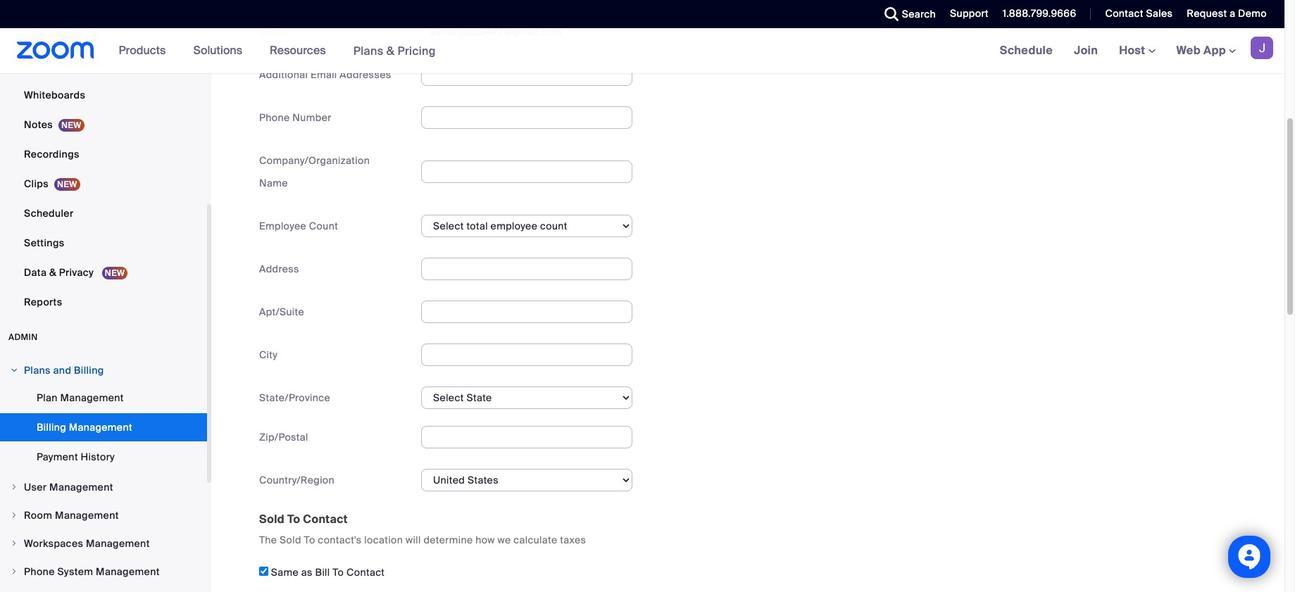 Task type: locate. For each thing, give the bounding box(es) containing it.
management down workspaces management menu item
[[96, 565, 160, 578]]

request a demo link
[[1176, 0, 1285, 28], [1187, 7, 1267, 20]]

2 vertical spatial right image
[[10, 568, 18, 576]]

& right data
[[49, 266, 56, 279]]

sold up the
[[259, 512, 285, 527]]

same
[[271, 566, 299, 579]]

management up room management
[[49, 481, 113, 494]]

contact left sales
[[1105, 7, 1143, 20]]

1.888.799.9666
[[1003, 7, 1076, 20]]

billing inside menu
[[37, 421, 66, 434]]

management down room management menu item
[[86, 537, 150, 550]]

payment history link
[[0, 443, 207, 471]]

phone for phone number
[[259, 111, 290, 124]]

contact up contact's
[[303, 512, 348, 527]]

settings
[[24, 237, 64, 249]]

0 vertical spatial billing
[[74, 364, 104, 377]]

plans & pricing
[[353, 43, 436, 58]]

employee
[[259, 220, 306, 232]]

billing inside menu item
[[74, 364, 104, 377]]

contact down location
[[346, 566, 385, 579]]

2 right image from the top
[[10, 483, 18, 492]]

0 vertical spatial right image
[[10, 366, 18, 375]]

right image inside workspaces management menu item
[[10, 539, 18, 548]]

management for billing management
[[69, 421, 132, 434]]

right image for user
[[10, 483, 18, 492]]

right image left user
[[10, 483, 18, 492]]

history
[[81, 451, 115, 463]]

1 right image from the top
[[10, 511, 18, 520]]

right image inside phone system management menu item
[[10, 568, 18, 576]]

management
[[60, 392, 124, 404], [69, 421, 132, 434], [49, 481, 113, 494], [55, 509, 119, 522], [86, 537, 150, 550], [96, 565, 160, 578]]

host button
[[1119, 43, 1155, 58]]

right image left workspaces
[[10, 539, 18, 548]]

personal menu menu
[[0, 0, 207, 318]]

plans & pricing link
[[353, 43, 436, 58], [353, 43, 436, 58]]

0 horizontal spatial billing
[[37, 421, 66, 434]]

right image
[[10, 511, 18, 520], [10, 539, 18, 548]]

contact sales link
[[1095, 0, 1176, 28], [1105, 7, 1173, 20]]

product information navigation
[[108, 28, 446, 74]]

1 vertical spatial contact
[[303, 512, 348, 527]]

meetings navigation
[[989, 28, 1285, 74]]

workspaces management
[[24, 537, 150, 550]]

how
[[475, 534, 495, 546]]

1 vertical spatial email
[[310, 68, 337, 81]]

0 horizontal spatial to
[[287, 512, 300, 527]]

user management menu item
[[0, 474, 207, 501]]

None text field
[[421, 63, 632, 86], [421, 106, 632, 129], [421, 160, 632, 183], [421, 301, 632, 323], [421, 63, 632, 86], [421, 106, 632, 129], [421, 160, 632, 183], [421, 301, 632, 323]]

right image
[[10, 366, 18, 375], [10, 483, 18, 492], [10, 568, 18, 576]]

0 vertical spatial plans
[[353, 43, 383, 58]]

management down the "plans and billing" menu item
[[60, 392, 124, 404]]

plans up addresses
[[353, 43, 383, 58]]

2 right image from the top
[[10, 539, 18, 548]]

management for plan management
[[60, 392, 124, 404]]

to left contact's
[[304, 534, 315, 546]]

0 vertical spatial &
[[386, 43, 395, 58]]

phone system management menu item
[[0, 558, 207, 585]]

phone inside phone system management menu item
[[24, 565, 55, 578]]

& inside 'personal menu' menu
[[49, 266, 56, 279]]

1 vertical spatial &
[[49, 266, 56, 279]]

& for pricing
[[386, 43, 395, 58]]

phone down workspaces
[[24, 565, 55, 578]]

data
[[24, 266, 47, 279]]

resources
[[270, 43, 326, 58]]

calculate
[[514, 534, 557, 546]]

sold right the
[[280, 534, 301, 546]]

billing down plan at the bottom left of the page
[[37, 421, 66, 434]]

2 vertical spatial to
[[333, 566, 344, 579]]

contact
[[1105, 7, 1143, 20], [303, 512, 348, 527], [346, 566, 385, 579]]

whiteboards
[[24, 89, 85, 101]]

0 horizontal spatial plans
[[24, 364, 51, 377]]

taxes
[[560, 534, 586, 546]]

management up workspaces management
[[55, 509, 119, 522]]

1 vertical spatial to
[[304, 534, 315, 546]]

None text field
[[421, 20, 632, 43], [421, 258, 632, 280], [421, 344, 632, 366], [421, 426, 632, 448], [421, 20, 632, 43], [421, 258, 632, 280], [421, 344, 632, 366], [421, 426, 632, 448]]

plans and billing menu
[[0, 384, 207, 473]]

right image inside the "plans and billing" menu item
[[10, 366, 18, 375]]

join link
[[1063, 28, 1109, 73]]

1 vertical spatial right image
[[10, 539, 18, 548]]

company/organization
[[259, 154, 370, 167]]

right image inside user management menu item
[[10, 483, 18, 492]]

billing
[[74, 364, 104, 377], [37, 421, 66, 434]]

solutions button
[[193, 28, 249, 73]]

sold
[[259, 512, 285, 527], [280, 534, 301, 546]]

1 vertical spatial right image
[[10, 483, 18, 492]]

products
[[119, 43, 166, 58]]

right image left system
[[10, 568, 18, 576]]

plans
[[353, 43, 383, 58], [24, 364, 51, 377]]

1 right image from the top
[[10, 366, 18, 375]]

1 horizontal spatial billing
[[74, 364, 104, 377]]

1 vertical spatial plans
[[24, 364, 51, 377]]

additional
[[259, 68, 308, 81]]

web
[[1176, 43, 1201, 58]]

1 horizontal spatial email
[[310, 68, 337, 81]]

None checkbox
[[259, 567, 268, 576]]

city
[[259, 348, 278, 361]]

management up history
[[69, 421, 132, 434]]

room
[[24, 509, 52, 522]]

name
[[259, 177, 288, 189]]

0 vertical spatial right image
[[10, 511, 18, 520]]

user management
[[24, 481, 113, 494]]

right image left room
[[10, 511, 18, 520]]

email up resources
[[259, 25, 286, 38]]

1 vertical spatial phone
[[24, 565, 55, 578]]

right image for plans
[[10, 366, 18, 375]]

and
[[53, 364, 71, 377]]

to down the country/region
[[287, 512, 300, 527]]

contact's
[[318, 534, 362, 546]]

&
[[386, 43, 395, 58], [49, 266, 56, 279]]

0 vertical spatial phone
[[259, 111, 290, 124]]

payment history
[[37, 451, 115, 463]]

billing management
[[37, 421, 132, 434]]

the
[[259, 534, 277, 546]]

plan management link
[[0, 384, 207, 412]]

recordings link
[[0, 140, 207, 168]]

state/province
[[259, 391, 330, 404]]

0 horizontal spatial email
[[259, 25, 286, 38]]

addresses
[[340, 68, 391, 81]]

email
[[259, 25, 286, 38], [310, 68, 337, 81]]

side navigation navigation
[[0, 0, 211, 592]]

data & privacy
[[24, 266, 96, 279]]

workspaces management menu item
[[0, 530, 207, 557]]

1 horizontal spatial plans
[[353, 43, 383, 58]]

1.888.799.9666 button
[[992, 0, 1080, 28], [1003, 7, 1076, 20]]

phone left number
[[259, 111, 290, 124]]

pricing
[[398, 43, 436, 58]]

0 vertical spatial to
[[287, 512, 300, 527]]

same as bill to contact
[[268, 566, 385, 579]]

workspaces
[[24, 537, 83, 550]]

phone for phone system management
[[24, 565, 55, 578]]

0 horizontal spatial phone
[[24, 565, 55, 578]]

3 right image from the top
[[10, 568, 18, 576]]

billing right and
[[74, 364, 104, 377]]

to
[[287, 512, 300, 527], [304, 534, 315, 546], [333, 566, 344, 579]]

web app button
[[1176, 43, 1236, 58]]

right image for workspaces management
[[10, 539, 18, 548]]

1 horizontal spatial phone
[[259, 111, 290, 124]]

1 horizontal spatial &
[[386, 43, 395, 58]]

0 horizontal spatial &
[[49, 266, 56, 279]]

& inside product information "navigation"
[[386, 43, 395, 58]]

email down resources
[[310, 68, 337, 81]]

& left pricing
[[386, 43, 395, 58]]

0 vertical spatial sold
[[259, 512, 285, 527]]

phone
[[259, 111, 290, 124], [24, 565, 55, 578]]

management for room management
[[55, 509, 119, 522]]

1 vertical spatial billing
[[37, 421, 66, 434]]

plans inside product information "navigation"
[[353, 43, 383, 58]]

plans for plans and billing
[[24, 364, 51, 377]]

plans inside menu item
[[24, 364, 51, 377]]

right image down admin
[[10, 366, 18, 375]]

2 horizontal spatial to
[[333, 566, 344, 579]]

2 vertical spatial contact
[[346, 566, 385, 579]]

banner
[[0, 28, 1285, 74]]

plans left and
[[24, 364, 51, 377]]

room management
[[24, 509, 119, 522]]

right image inside room management menu item
[[10, 511, 18, 520]]

to right bill
[[333, 566, 344, 579]]

plans and billing menu item
[[0, 357, 207, 384]]

data & privacy link
[[0, 258, 207, 287]]

personal devices link
[[0, 51, 207, 80]]



Task type: describe. For each thing, give the bounding box(es) containing it.
clips
[[24, 177, 49, 190]]

resources button
[[270, 28, 332, 73]]

apt/suite
[[259, 305, 304, 318]]

web app
[[1176, 43, 1226, 58]]

sold to contact the sold to contact's location will determine how we calculate taxes
[[259, 512, 586, 546]]

user
[[24, 481, 47, 494]]

solutions
[[193, 43, 242, 58]]

additional email addresses
[[259, 68, 391, 81]]

count
[[309, 220, 338, 232]]

request a demo
[[1187, 7, 1267, 20]]

search
[[902, 8, 936, 20]]

plan management
[[37, 392, 124, 404]]

right image for phone
[[10, 568, 18, 576]]

request
[[1187, 7, 1227, 20]]

products button
[[119, 28, 172, 73]]

a
[[1230, 7, 1235, 20]]

personal devices
[[24, 59, 108, 72]]

management for user management
[[49, 481, 113, 494]]

plans for plans & pricing
[[353, 43, 383, 58]]

demo
[[1238, 7, 1267, 20]]

reports
[[24, 296, 62, 308]]

system
[[57, 565, 93, 578]]

0 vertical spatial email
[[259, 25, 286, 38]]

notes
[[24, 118, 53, 131]]

zip/postal
[[259, 431, 308, 444]]

right image for room management
[[10, 511, 18, 520]]

number
[[292, 111, 331, 124]]

banner containing products
[[0, 28, 1285, 74]]

address
[[259, 263, 299, 275]]

profile picture image
[[1251, 37, 1273, 59]]

devices
[[69, 59, 108, 72]]

contact sales
[[1105, 7, 1173, 20]]

0 vertical spatial contact
[[1105, 7, 1143, 20]]

scheduler link
[[0, 199, 207, 227]]

sales
[[1146, 7, 1173, 20]]

determine
[[424, 534, 473, 546]]

we
[[498, 534, 511, 546]]

will
[[406, 534, 421, 546]]

contact inside sold to contact the sold to contact's location will determine how we calculate taxes
[[303, 512, 348, 527]]

billing management link
[[0, 413, 207, 442]]

management for workspaces management
[[86, 537, 150, 550]]

country/region
[[259, 474, 335, 486]]

recordings
[[24, 148, 79, 161]]

search button
[[874, 0, 939, 28]]

zoom logo image
[[17, 42, 94, 59]]

schedule link
[[989, 28, 1063, 73]]

phone system management
[[24, 565, 160, 578]]

plan
[[37, 392, 58, 404]]

personal
[[24, 59, 66, 72]]

scheduler
[[24, 207, 74, 220]]

employee count
[[259, 220, 338, 232]]

support
[[950, 7, 989, 20]]

app
[[1204, 43, 1226, 58]]

clips link
[[0, 170, 207, 198]]

company/organization name
[[259, 154, 370, 189]]

bill
[[315, 566, 330, 579]]

reports link
[[0, 288, 207, 316]]

schedule
[[1000, 43, 1053, 58]]

settings link
[[0, 229, 207, 257]]

phone number
[[259, 111, 331, 124]]

plans and billing
[[24, 364, 104, 377]]

notes link
[[0, 111, 207, 139]]

host
[[1119, 43, 1148, 58]]

& for privacy
[[49, 266, 56, 279]]

1 vertical spatial sold
[[280, 534, 301, 546]]

payment
[[37, 451, 78, 463]]

admin
[[8, 332, 38, 343]]

privacy
[[59, 266, 94, 279]]

1 horizontal spatial to
[[304, 534, 315, 546]]

room management menu item
[[0, 502, 207, 529]]

whiteboards link
[[0, 81, 207, 109]]

admin menu menu
[[0, 357, 207, 592]]

join
[[1074, 43, 1098, 58]]

location
[[364, 534, 403, 546]]

as
[[301, 566, 313, 579]]



Task type: vqa. For each thing, say whether or not it's contained in the screenshot.
Add to Outlook Calendar (.ics) "icon"
no



